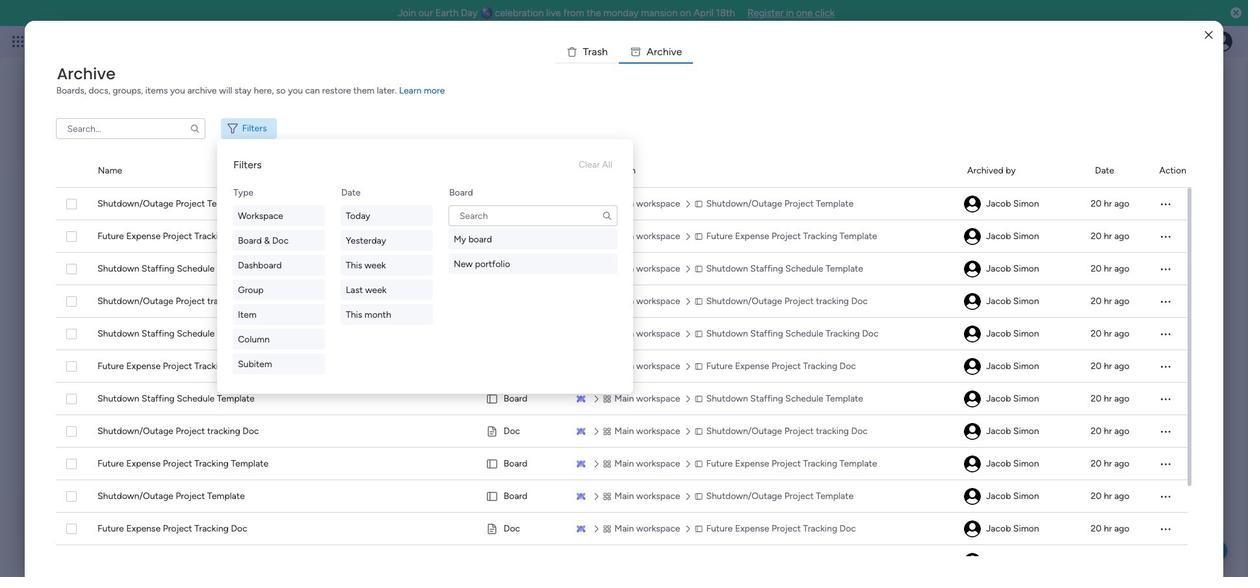 Task type: vqa. For each thing, say whether or not it's contained in the screenshot.
second s from right
no



Task type: describe. For each thing, give the bounding box(es) containing it.
2 jacob simon image from the top
[[965, 228, 982, 245]]

search image for search for items in the recycle bin search field
[[190, 124, 201, 134]]

2 column header from the left
[[578, 155, 952, 187]]

2 row from the top
[[56, 220, 1188, 253]]

1 jacob simon image from the top
[[965, 196, 982, 213]]

none search field search
[[449, 206, 618, 226]]

search image for search search field
[[602, 211, 613, 221]]

none search field search for items in the recycle bin
[[56, 118, 206, 139]]

jacob simon image for 6th row from the bottom of the page
[[965, 391, 982, 408]]

4 column header from the left
[[1096, 155, 1144, 187]]

12 row from the top
[[56, 546, 1188, 577]]

1 row from the top
[[56, 188, 1188, 220]]

4 row from the top
[[56, 285, 1188, 318]]

3 jacob simon image from the top
[[965, 293, 982, 310]]

select product image
[[12, 35, 25, 48]]

3 row from the top
[[56, 253, 1188, 285]]

10 row from the top
[[56, 481, 1188, 513]]

1 column header from the left
[[98, 155, 472, 187]]

7 row from the top
[[56, 383, 1188, 416]]

jacob simon image for tenth row from the top
[[965, 488, 982, 505]]



Task type: locate. For each thing, give the bounding box(es) containing it.
None search field
[[56, 118, 206, 139], [449, 206, 618, 226]]

0 vertical spatial search image
[[190, 124, 201, 134]]

Search search field
[[449, 206, 618, 226]]

6 row from the top
[[56, 351, 1188, 383]]

5 column header from the left
[[1160, 155, 1192, 187]]

close image
[[1205, 30, 1213, 40]]

0 horizontal spatial none search field
[[56, 118, 206, 139]]

menu image
[[1160, 523, 1173, 536]]

menu image
[[1160, 198, 1173, 211]]

0 horizontal spatial search image
[[190, 124, 201, 134]]

8 row from the top
[[56, 416, 1188, 448]]

jacob simon image
[[965, 196, 982, 213], [965, 228, 982, 245], [965, 293, 982, 310], [965, 326, 982, 343], [965, 358, 982, 375], [965, 423, 982, 440], [965, 456, 982, 473]]

1 vertical spatial none search field
[[449, 206, 618, 226]]

search image
[[190, 124, 201, 134], [602, 211, 613, 221]]

jacob simon image for 11th row
[[965, 521, 982, 538]]

3 column header from the left
[[968, 155, 1080, 187]]

jacob simon image for 3rd row
[[965, 261, 982, 278]]

cell
[[486, 188, 560, 220], [964, 188, 1076, 220], [486, 220, 560, 253], [964, 220, 1076, 253], [1156, 220, 1188, 253], [486, 253, 560, 285], [964, 253, 1076, 285], [1156, 253, 1188, 285], [964, 285, 1076, 318], [1156, 285, 1188, 318], [964, 318, 1076, 351], [1156, 318, 1188, 351], [964, 351, 1076, 383], [1156, 351, 1188, 383], [486, 383, 560, 416], [964, 383, 1076, 416], [1156, 383, 1188, 416], [486, 416, 560, 448], [964, 416, 1076, 448], [1156, 416, 1188, 448], [486, 448, 560, 481], [964, 448, 1076, 481], [1156, 448, 1188, 481], [486, 481, 560, 513], [964, 481, 1076, 513], [1156, 481, 1188, 513], [486, 513, 560, 546], [964, 513, 1076, 546], [56, 546, 82, 577], [576, 546, 949, 577], [964, 546, 1076, 577], [1156, 546, 1188, 577]]

jacob simon image
[[1212, 31, 1233, 52], [965, 261, 982, 278], [965, 391, 982, 408], [965, 488, 982, 505], [965, 521, 982, 538]]

table
[[56, 155, 1192, 577]]

7 jacob simon image from the top
[[965, 456, 982, 473]]

5 jacob simon image from the top
[[965, 358, 982, 375]]

1 horizontal spatial none search field
[[449, 206, 618, 226]]

row
[[56, 188, 1188, 220], [56, 220, 1188, 253], [56, 253, 1188, 285], [56, 285, 1188, 318], [56, 318, 1188, 351], [56, 351, 1188, 383], [56, 383, 1188, 416], [56, 416, 1188, 448], [56, 448, 1188, 481], [56, 481, 1188, 513], [56, 513, 1188, 546], [56, 546, 1188, 577]]

9 row from the top
[[56, 448, 1188, 481]]

1 vertical spatial search image
[[602, 211, 613, 221]]

0 vertical spatial none search field
[[56, 118, 206, 139]]

6 jacob simon image from the top
[[965, 423, 982, 440]]

1 horizontal spatial search image
[[602, 211, 613, 221]]

Search for items in the recycle bin search field
[[56, 118, 206, 139]]

4 jacob simon image from the top
[[965, 326, 982, 343]]

row group
[[56, 155, 1192, 188]]

11 row from the top
[[56, 513, 1188, 546]]

5 row from the top
[[56, 318, 1188, 351]]

column header
[[98, 155, 472, 187], [578, 155, 952, 187], [968, 155, 1080, 187], [1096, 155, 1144, 187], [1160, 155, 1192, 187]]



